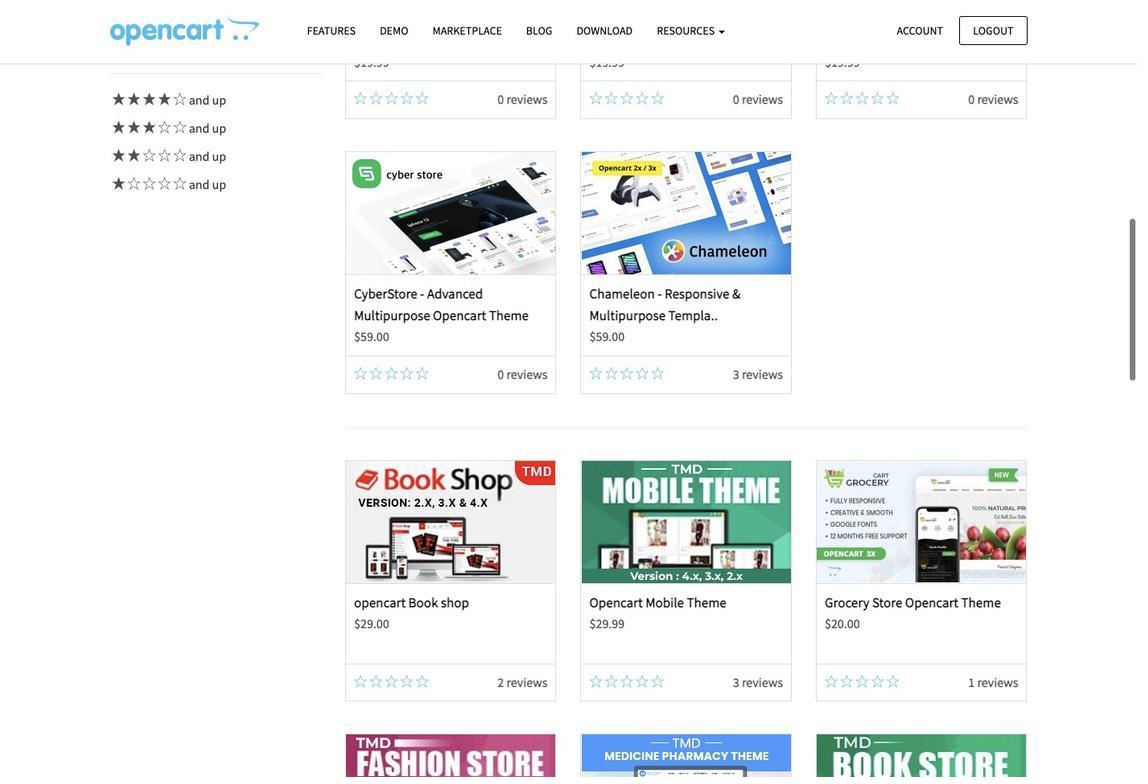 Task type: vqa. For each thing, say whether or not it's contained in the screenshot.


Task type: locate. For each thing, give the bounding box(es) containing it.
opencart right store
[[906, 594, 959, 612]]

opencart new fashion theme image
[[346, 735, 556, 778]]

4 and from the top
[[189, 177, 210, 193]]

1 - from the left
[[420, 285, 425, 303]]

1 horizontal spatial accura
[[590, 10, 628, 28]]

opencart inside cyberstore - advanced multipurpose opencart theme $59.00
[[433, 307, 487, 325]]

v- for carbon
[[911, 10, 922, 28]]

1 $19.99 from the left
[[354, 54, 389, 70]]

opencart book shop link
[[354, 594, 469, 612]]

$19.99
[[354, 54, 389, 70], [590, 54, 625, 70], [825, 54, 860, 70]]

2 3 reviews from the top
[[733, 674, 783, 690]]

opencart inside 'grocery store opencart theme $20.00'
[[906, 594, 959, 612]]

accura left coral
[[354, 10, 393, 28]]

theme for cyberstore - advanced multipurpose opencart theme
[[489, 307, 529, 325]]

$19.99 for accura carbon v-1 multipurpose theme
[[825, 54, 860, 70]]

2 v- from the left
[[670, 10, 681, 28]]

chameleon - responsive & multipurpose templa.. image
[[582, 152, 791, 275]]

$59.00 down chameleon
[[590, 329, 625, 345]]

0 horizontal spatial -
[[420, 285, 425, 303]]

1 inside accura coral v-1 multipurpose theme $19.99
[[439, 10, 446, 28]]

star light image
[[140, 93, 156, 106], [110, 121, 125, 134], [140, 121, 156, 134], [110, 149, 125, 162], [125, 149, 140, 162]]

0 vertical spatial 3
[[733, 366, 740, 382]]

opencart mobile theme link
[[590, 594, 727, 612]]

0 reviews for accura carbon v-1 multipurpose theme
[[969, 91, 1019, 107]]

v- right coffee
[[670, 10, 681, 28]]

v- for coral
[[428, 10, 439, 28]]

and up link
[[110, 92, 226, 108], [110, 120, 226, 136], [110, 148, 226, 165], [110, 177, 226, 193]]

3 and up from the top
[[186, 148, 226, 165]]

reviews
[[507, 91, 548, 107], [742, 91, 783, 107], [978, 91, 1019, 107], [507, 366, 548, 382], [742, 366, 783, 382], [507, 674, 548, 690], [742, 674, 783, 690], [978, 674, 1019, 690]]

responsive
[[665, 285, 730, 303]]

multipurpose
[[449, 10, 525, 28], [691, 10, 767, 28], [932, 10, 1008, 28], [354, 307, 430, 325], [590, 307, 666, 325]]

accura left carbon
[[825, 10, 864, 28]]

opencart down advanced
[[433, 307, 487, 325]]

4 and up link from the top
[[110, 177, 226, 193]]

1 reviews
[[969, 674, 1019, 690]]

accura inside accura carbon v-1 multipurpose theme $19.99
[[825, 10, 864, 28]]

logout
[[974, 23, 1014, 37]]

star light o image
[[385, 92, 398, 105], [401, 92, 414, 105], [590, 92, 603, 105], [621, 92, 634, 105], [652, 92, 664, 105], [887, 92, 900, 105], [171, 93, 186, 106], [156, 121, 171, 134], [171, 149, 186, 162], [370, 367, 383, 380], [385, 367, 398, 380], [621, 367, 634, 380], [636, 367, 649, 380], [652, 367, 664, 380], [385, 675, 398, 688], [401, 675, 414, 688], [416, 675, 429, 688], [605, 675, 618, 688], [621, 675, 634, 688], [856, 675, 869, 688]]

theme
[[354, 32, 394, 50], [590, 32, 629, 50], [825, 32, 865, 50], [489, 307, 529, 325], [687, 594, 727, 612], [962, 594, 1001, 612]]

accura inside accura coffee v-1 multipurpose theme $19.99
[[590, 10, 628, 28]]

multipurpose inside accura coffee v-1 multipurpose theme $19.99
[[691, 10, 767, 28]]

v- right coral
[[428, 10, 439, 28]]

star light o image
[[354, 92, 367, 105], [370, 92, 383, 105], [416, 92, 429, 105], [605, 92, 618, 105], [636, 92, 649, 105], [825, 92, 838, 105], [841, 92, 854, 105], [856, 92, 869, 105], [872, 92, 885, 105], [171, 121, 186, 134], [140, 149, 156, 162], [156, 149, 171, 162], [125, 177, 140, 190], [140, 177, 156, 190], [156, 177, 171, 190], [171, 177, 186, 190], [354, 367, 367, 380], [401, 367, 414, 380], [416, 367, 429, 380], [590, 367, 603, 380], [605, 367, 618, 380], [354, 675, 367, 688], [370, 675, 383, 688], [590, 675, 603, 688], [636, 675, 649, 688], [652, 675, 664, 688], [825, 675, 838, 688], [841, 675, 854, 688], [872, 675, 885, 688], [887, 675, 900, 688]]

2 $19.99 from the left
[[590, 54, 625, 70]]

multipurpose inside 'chameleon - responsive & multipurpose templa.. $59.00'
[[590, 307, 666, 325]]

1 horizontal spatial v-
[[670, 10, 681, 28]]

1 inside accura coffee v-1 multipurpose theme $19.99
[[681, 10, 688, 28]]

v- inside accura carbon v-1 multipurpose theme $19.99
[[911, 10, 922, 28]]

star light image
[[110, 93, 125, 106], [125, 93, 140, 106], [156, 93, 171, 106], [125, 121, 140, 134], [110, 177, 125, 190]]

$59.00 inside cyberstore - advanced multipurpose opencart theme $59.00
[[354, 329, 389, 345]]

demo link
[[368, 17, 421, 45]]

$19.99 for accura coffee v-1 multipurpose theme
[[590, 54, 625, 70]]

1 horizontal spatial $19.99
[[590, 54, 625, 70]]

grocery store opencart theme image
[[817, 461, 1027, 583]]

3 reviews for opencart mobile theme
[[733, 674, 783, 690]]

resources link
[[645, 17, 737, 45]]

2 3 from the top
[[733, 674, 740, 690]]

$19.99 inside accura carbon v-1 multipurpose theme $19.99
[[825, 54, 860, 70]]

multipurpose for accura coffee v-1 multipurpose theme
[[691, 10, 767, 28]]

- left responsive
[[658, 285, 662, 303]]

2 - from the left
[[658, 285, 662, 303]]

grocery store opencart theme $20.00
[[825, 594, 1001, 632]]

1 accura from the left
[[354, 10, 393, 28]]

1 horizontal spatial opencart
[[590, 594, 643, 612]]

multipurpose inside accura carbon v-1 multipurpose theme $19.99
[[932, 10, 1008, 28]]

v- right carbon
[[911, 10, 922, 28]]

2 horizontal spatial accura
[[825, 10, 864, 28]]

and
[[189, 92, 210, 108], [189, 120, 210, 136], [189, 148, 210, 165], [189, 177, 210, 193]]

up
[[212, 92, 226, 108], [212, 120, 226, 136], [212, 148, 226, 165], [212, 177, 226, 193]]

0 vertical spatial 3 reviews
[[733, 366, 783, 382]]

multipurpose inside accura coral v-1 multipurpose theme $19.99
[[449, 10, 525, 28]]

theme inside accura carbon v-1 multipurpose theme $19.99
[[825, 32, 865, 50]]

v- inside accura coffee v-1 multipurpose theme $19.99
[[670, 10, 681, 28]]

carbon
[[866, 10, 908, 28]]

-
[[420, 285, 425, 303], [658, 285, 662, 303]]

accura
[[354, 10, 393, 28], [590, 10, 628, 28], [825, 10, 864, 28]]

3 accura from the left
[[825, 10, 864, 28]]

rating
[[110, 41, 153, 62]]

0 reviews
[[498, 91, 548, 107], [733, 91, 783, 107], [969, 91, 1019, 107], [498, 366, 548, 382]]

- inside 'chameleon - responsive & multipurpose templa.. $59.00'
[[658, 285, 662, 303]]

2 horizontal spatial v-
[[911, 10, 922, 28]]

$19.99 down accura carbon v-1 multipurpose theme link at the top
[[825, 54, 860, 70]]

1 vertical spatial 3
[[733, 674, 740, 690]]

theme inside cyberstore - advanced multipurpose opencart theme $59.00
[[489, 307, 529, 325]]

theme inside opencart mobile theme $29.99
[[687, 594, 727, 612]]

1 for carbon
[[922, 10, 929, 28]]

1 for coffee
[[681, 10, 688, 28]]

1 inside accura carbon v-1 multipurpose theme $19.99
[[922, 10, 929, 28]]

opencart up $29.99 in the bottom right of the page
[[590, 594, 643, 612]]

store
[[873, 594, 903, 612]]

0 horizontal spatial v-
[[428, 10, 439, 28]]

2 horizontal spatial $19.99
[[825, 54, 860, 70]]

- for chameleon
[[658, 285, 662, 303]]

marketplace link
[[421, 17, 514, 45]]

1 3 from the top
[[733, 366, 740, 382]]

v- inside accura coral v-1 multipurpose theme $19.99
[[428, 10, 439, 28]]

3 reviews
[[733, 366, 783, 382], [733, 674, 783, 690]]

0 horizontal spatial $59.00
[[354, 329, 389, 345]]

account
[[897, 23, 944, 37]]

$19.99 down demo link
[[354, 54, 389, 70]]

- left advanced
[[420, 285, 425, 303]]

$59.00 for cyberstore - advanced multipurpose opencart theme
[[354, 329, 389, 345]]

theme for accura coffee v-1 multipurpose theme
[[590, 32, 629, 50]]

mobile
[[646, 594, 684, 612]]

accura for accura coffee v-1 multipurpose theme
[[590, 10, 628, 28]]

3 $19.99 from the left
[[825, 54, 860, 70]]

opencart
[[433, 307, 487, 325], [590, 594, 643, 612], [906, 594, 959, 612]]

$59.00 down cyberstore
[[354, 329, 389, 345]]

3 for chameleon - responsive & multipurpose templa..
[[733, 366, 740, 382]]

2 reviews
[[498, 674, 548, 690]]

1 horizontal spatial -
[[658, 285, 662, 303]]

$19.99 down download link
[[590, 54, 625, 70]]

0 horizontal spatial accura
[[354, 10, 393, 28]]

1 horizontal spatial $59.00
[[590, 329, 625, 345]]

and up
[[186, 92, 226, 108], [186, 120, 226, 136], [186, 148, 226, 165], [186, 177, 226, 193]]

3
[[733, 366, 740, 382], [733, 674, 740, 690]]

accura coffee v-1 multipurpose theme link
[[590, 10, 767, 50]]

theme inside accura coral v-1 multipurpose theme $19.99
[[354, 32, 394, 50]]

1 v- from the left
[[428, 10, 439, 28]]

1 3 reviews from the top
[[733, 366, 783, 382]]

accura left coffee
[[590, 10, 628, 28]]

3 up from the top
[[212, 148, 226, 165]]

accura inside accura coral v-1 multipurpose theme $19.99
[[354, 10, 393, 28]]

3 and from the top
[[189, 148, 210, 165]]

$59.00
[[354, 329, 389, 345], [590, 329, 625, 345]]

chameleon - responsive & multipurpose templa.. $59.00
[[590, 285, 741, 345]]

$19.99 inside accura coral v-1 multipurpose theme $19.99
[[354, 54, 389, 70]]

v-
[[428, 10, 439, 28], [670, 10, 681, 28], [911, 10, 922, 28]]

2 horizontal spatial opencart
[[906, 594, 959, 612]]

$19.99 inside accura coffee v-1 multipurpose theme $19.99
[[590, 54, 625, 70]]

0 for accura carbon v-1 multipurpose theme
[[969, 91, 975, 107]]

3 and up link from the top
[[110, 148, 226, 165]]

$59.00 inside 'chameleon - responsive & multipurpose templa.. $59.00'
[[590, 329, 625, 345]]

0 horizontal spatial $19.99
[[354, 54, 389, 70]]

features
[[307, 23, 356, 38]]

multipurpose for chameleon - responsive & multipurpose templa..
[[590, 307, 666, 325]]

0 horizontal spatial opencart
[[433, 307, 487, 325]]

2 accura from the left
[[590, 10, 628, 28]]

$29.00
[[354, 616, 389, 632]]

- inside cyberstore - advanced multipurpose opencart theme $59.00
[[420, 285, 425, 303]]

theme inside accura coffee v-1 multipurpose theme $19.99
[[590, 32, 629, 50]]

chameleon
[[590, 285, 655, 303]]

grocery store opencart theme link
[[825, 594, 1001, 612]]

medicine pharmacy theme image
[[582, 735, 791, 778]]

0
[[498, 91, 504, 107], [733, 91, 740, 107], [969, 91, 975, 107], [498, 366, 504, 382]]

book
[[409, 594, 438, 612]]

3 v- from the left
[[911, 10, 922, 28]]

2 $59.00 from the left
[[590, 329, 625, 345]]

1 $59.00 from the left
[[354, 329, 389, 345]]

1 vertical spatial 3 reviews
[[733, 674, 783, 690]]

cyberstore - advanced multipurpose opencart theme $59.00
[[354, 285, 529, 345]]

2 and up link from the top
[[110, 120, 226, 136]]

grocery
[[825, 594, 870, 612]]

&
[[733, 285, 741, 303]]

1
[[439, 10, 446, 28], [681, 10, 688, 28], [922, 10, 929, 28], [969, 674, 975, 690]]



Task type: describe. For each thing, give the bounding box(es) containing it.
1 up from the top
[[212, 92, 226, 108]]

chameleon - responsive & multipurpose templa.. link
[[590, 285, 741, 325]]

accura for accura carbon v-1 multipurpose theme
[[825, 10, 864, 28]]

cyberstore
[[354, 285, 418, 303]]

account link
[[884, 16, 957, 45]]

0 for accura coffee v-1 multipurpose theme
[[733, 91, 740, 107]]

logout link
[[960, 16, 1028, 45]]

cyberstore - advanced multipurpose opencart theme link
[[354, 285, 529, 325]]

$19.99 for accura coral v-1 multipurpose theme
[[354, 54, 389, 70]]

download link
[[565, 17, 645, 45]]

cyberstore - advanced multipurpose opencart theme image
[[346, 152, 556, 275]]

multipurpose for accura coral v-1 multipurpose theme
[[449, 10, 525, 28]]

opencart mobile theme $29.99
[[590, 594, 727, 632]]

download
[[577, 23, 633, 38]]

coffee
[[631, 10, 667, 28]]

4 up from the top
[[212, 177, 226, 193]]

accura carbon v-1 multipurpose theme link
[[825, 10, 1008, 50]]

blog link
[[514, 17, 565, 45]]

accura carbon v-1 multipurpose theme $19.99
[[825, 10, 1008, 70]]

features link
[[295, 17, 368, 45]]

3 for opencart mobile theme
[[733, 674, 740, 690]]

theme for accura carbon v-1 multipurpose theme
[[825, 32, 865, 50]]

0 reviews for accura coral v-1 multipurpose theme
[[498, 91, 548, 107]]

opencart mobile theme image
[[582, 461, 791, 583]]

v- for coffee
[[670, 10, 681, 28]]

marketplace
[[433, 23, 502, 38]]

$20.00
[[825, 616, 860, 632]]

resources
[[657, 23, 717, 38]]

opencart inside opencart mobile theme $29.99
[[590, 594, 643, 612]]

multipurpose for accura carbon v-1 multipurpose theme
[[932, 10, 1008, 28]]

opencart themes image
[[110, 17, 259, 46]]

2
[[498, 674, 504, 690]]

opencart
[[354, 594, 406, 612]]

1 and up link from the top
[[110, 92, 226, 108]]

2 up from the top
[[212, 120, 226, 136]]

- for cyberstore
[[420, 285, 425, 303]]

2 and up from the top
[[186, 120, 226, 136]]

0 for accura coral v-1 multipurpose theme
[[498, 91, 504, 107]]

2 and from the top
[[189, 120, 210, 136]]

accura coral v-1 multipurpose theme $19.99
[[354, 10, 525, 70]]

opencart book shop $29.00
[[354, 594, 469, 632]]

3 reviews for chameleon - responsive & multipurpose templa..
[[733, 366, 783, 382]]

responsive book shop image
[[817, 735, 1027, 778]]

$29.99
[[590, 616, 625, 632]]

accura coral v-1 multipurpose theme link
[[354, 10, 525, 50]]

blog
[[526, 23, 553, 38]]

accura for accura coral v-1 multipurpose theme
[[354, 10, 393, 28]]

$59.00 for chameleon - responsive & multipurpose templa..
[[590, 329, 625, 345]]

1 for coral
[[439, 10, 446, 28]]

opencart book shop image
[[346, 461, 556, 583]]

demo
[[380, 23, 409, 38]]

accura coffee v-1 multipurpose theme $19.99
[[590, 10, 767, 70]]

1 and from the top
[[189, 92, 210, 108]]

theme for accura coral v-1 multipurpose theme
[[354, 32, 394, 50]]

1 and up from the top
[[186, 92, 226, 108]]

advanced
[[427, 285, 483, 303]]

shop
[[441, 594, 469, 612]]

coral
[[395, 10, 425, 28]]

4 and up from the top
[[186, 177, 226, 193]]

theme inside 'grocery store opencart theme $20.00'
[[962, 594, 1001, 612]]

multipurpose inside cyberstore - advanced multipurpose opencart theme $59.00
[[354, 307, 430, 325]]

templa..
[[669, 307, 718, 325]]

0 reviews for accura coffee v-1 multipurpose theme
[[733, 91, 783, 107]]



